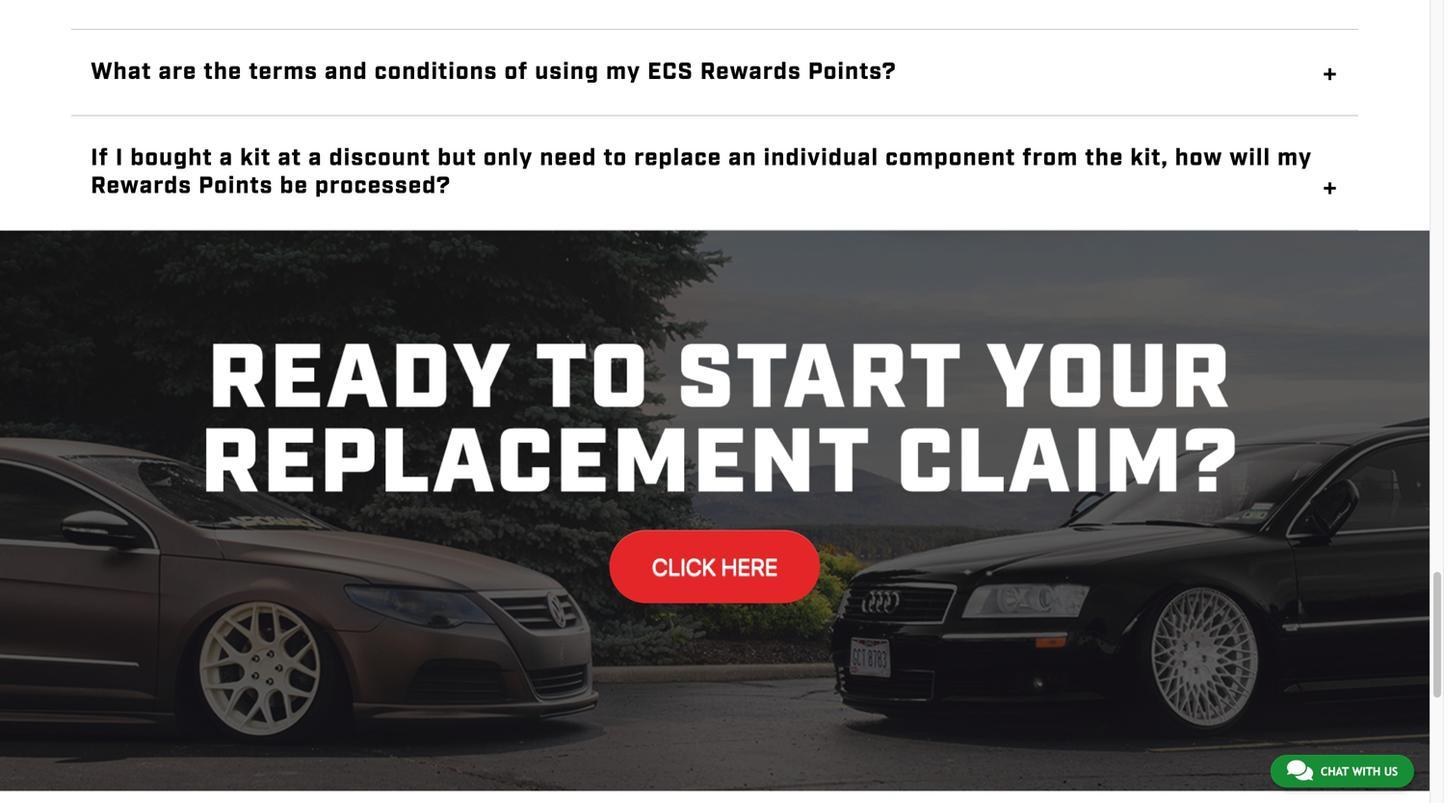 Task type: locate. For each thing, give the bounding box(es) containing it.
us
[[1385, 765, 1398, 779]]

what
[[91, 57, 152, 88]]

discount
[[329, 143, 431, 174]]

rewards left points
[[91, 171, 192, 202]]

0 horizontal spatial a
[[219, 143, 233, 174]]

1 vertical spatial the
[[1086, 143, 1124, 174]]

and
[[325, 57, 368, 88]]

individual
[[764, 143, 879, 174]]

0 horizontal spatial the
[[204, 57, 242, 88]]

if i bought a kit at a discount but only need to replace an individual component from the kit, how will my rewards points be processed?
[[91, 143, 1313, 202]]

0 vertical spatial the
[[204, 57, 242, 88]]

1 vertical spatial my
[[1278, 143, 1313, 174]]

i
[[116, 143, 124, 174]]

the right 'are'
[[204, 57, 242, 88]]

component
[[886, 143, 1016, 174]]

click here
[[652, 554, 778, 581]]

kit
[[240, 143, 271, 174]]

0 horizontal spatial my
[[606, 57, 641, 88]]

comments image
[[1287, 759, 1313, 783]]

rewards
[[701, 57, 802, 88], [91, 171, 192, 202]]

using
[[535, 57, 600, 88]]

my left ecs
[[606, 57, 641, 88]]

1 vertical spatial rewards
[[91, 171, 192, 202]]

the left kit,
[[1086, 143, 1124, 174]]

an
[[729, 143, 757, 174]]

1 horizontal spatial a
[[309, 143, 323, 174]]

chat
[[1321, 765, 1349, 779]]

0 vertical spatial rewards
[[701, 57, 802, 88]]

my
[[606, 57, 641, 88], [1278, 143, 1313, 174]]

a left kit
[[219, 143, 233, 174]]

1 horizontal spatial the
[[1086, 143, 1124, 174]]

0 vertical spatial my
[[606, 57, 641, 88]]

need
[[540, 143, 597, 174]]

my right will
[[1278, 143, 1313, 174]]

0 horizontal spatial rewards
[[91, 171, 192, 202]]

1 horizontal spatial my
[[1278, 143, 1313, 174]]

chat with us link
[[1271, 756, 1415, 788]]

the
[[204, 57, 242, 88], [1086, 143, 1124, 174]]

conditions
[[375, 57, 498, 88]]

a
[[219, 143, 233, 174], [309, 143, 323, 174]]

replace
[[634, 143, 722, 174]]

2 a from the left
[[309, 143, 323, 174]]

rewards right ecs
[[701, 57, 802, 88]]

only
[[484, 143, 533, 174]]

a right at
[[309, 143, 323, 174]]

processed?
[[315, 171, 451, 202]]



Task type: vqa. For each thing, say whether or not it's contained in the screenshot.
performance to the left
no



Task type: describe. For each thing, give the bounding box(es) containing it.
will
[[1230, 143, 1271, 174]]

at
[[278, 143, 302, 174]]

to
[[604, 143, 628, 174]]

if
[[91, 143, 109, 174]]

1 a from the left
[[219, 143, 233, 174]]

my inside if i bought a kit at a discount but only need to replace an individual component from the kit, how will my rewards points be processed?
[[1278, 143, 1313, 174]]

rewards inside if i bought a kit at a discount but only need to replace an individual component from the kit, how will my rewards points be processed?
[[91, 171, 192, 202]]

points
[[199, 171, 273, 202]]

chat with us
[[1321, 765, 1398, 779]]

how
[[1176, 143, 1223, 174]]

the inside if i bought a kit at a discount but only need to replace an individual component from the kit, how will my rewards points be processed?
[[1086, 143, 1124, 174]]

ecs
[[648, 57, 694, 88]]

but
[[438, 143, 477, 174]]

what are the terms and conditions of using my ecs rewards points?
[[91, 57, 897, 88]]

points?
[[808, 57, 897, 88]]

bought
[[130, 143, 213, 174]]

click here button
[[610, 531, 820, 604]]

here
[[721, 554, 778, 581]]

from
[[1023, 143, 1079, 174]]

are
[[159, 57, 197, 88]]

be
[[280, 171, 308, 202]]

claim image
[[0, 231, 1430, 792]]

terms
[[249, 57, 318, 88]]

1 horizontal spatial rewards
[[701, 57, 802, 88]]

with
[[1353, 765, 1381, 779]]

click
[[652, 554, 716, 581]]

of
[[505, 57, 529, 88]]

kit,
[[1131, 143, 1169, 174]]



